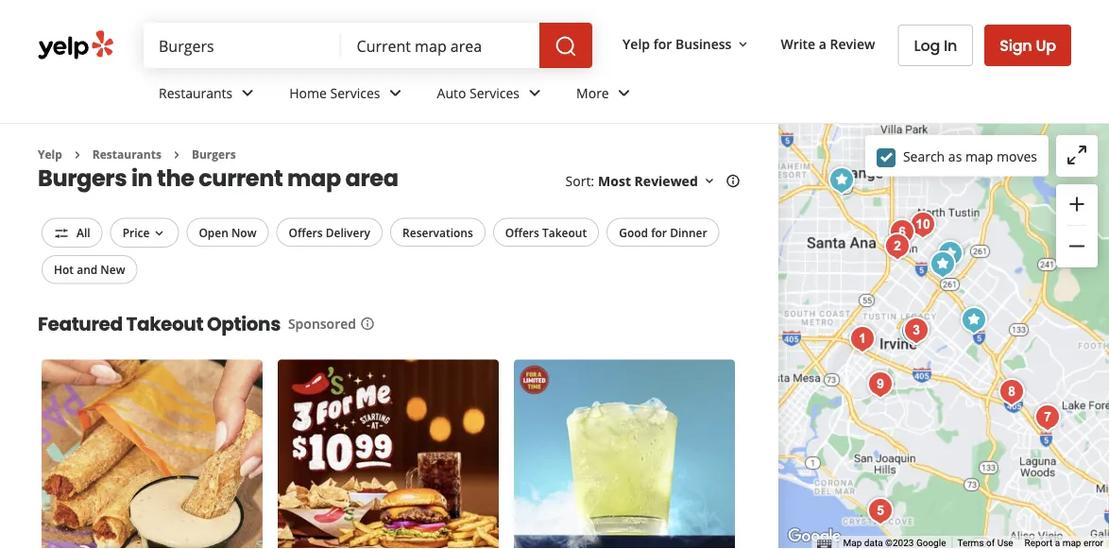 Task type: describe. For each thing, give the bounding box(es) containing it.
more link
[[562, 68, 651, 123]]

services for auto services
[[470, 84, 520, 102]]

area
[[346, 162, 399, 194]]

yelp for yelp for business
[[623, 35, 650, 53]]

chili's image
[[895, 313, 933, 351]]

log in
[[915, 35, 958, 56]]

search as map moves
[[904, 147, 1038, 165]]

up
[[1037, 35, 1057, 56]]

good
[[619, 224, 649, 240]]

reservations button
[[390, 218, 486, 247]]

peter's gourmade burgers image
[[879, 228, 917, 266]]

more
[[577, 84, 609, 102]]

all button
[[42, 218, 103, 248]]

for for yelp
[[654, 35, 672, 53]]

eureka! - irvine image
[[862, 366, 900, 404]]

home services
[[289, 84, 381, 102]]

business
[[676, 35, 732, 53]]

map for report
[[1063, 538, 1082, 549]]

auto services link
[[422, 68, 562, 123]]

sort:
[[566, 172, 595, 190]]

write a review
[[781, 35, 876, 53]]

of
[[987, 538, 996, 549]]

in
[[131, 162, 153, 194]]

a for report
[[1056, 538, 1061, 549]]

business categories element
[[144, 68, 1072, 123]]

a for write
[[819, 35, 827, 53]]

16 filter v2 image
[[54, 226, 69, 241]]

expand map image
[[1066, 144, 1089, 166]]

sponsored
[[288, 315, 356, 333]]

error
[[1084, 538, 1104, 549]]

open now
[[199, 224, 257, 240]]

burger king image
[[932, 235, 970, 273]]

dinner
[[670, 224, 708, 240]]

24 chevron down v2 image for auto services
[[524, 82, 546, 104]]

burgers for burgers in the current map area
[[38, 162, 127, 194]]

hot
[[54, 262, 74, 277]]

offers takeout
[[506, 224, 587, 240]]

map for search
[[966, 147, 994, 165]]

open
[[199, 224, 229, 240]]

yelp for business button
[[615, 27, 759, 61]]

report a map error link
[[1025, 538, 1104, 549]]

report a map error
[[1025, 538, 1104, 549]]

now
[[232, 224, 257, 240]]

24 chevron down v2 image for more
[[613, 82, 636, 104]]

crystal cove shake shack image
[[862, 493, 900, 530]]

review
[[831, 35, 876, 53]]

offers for offers takeout
[[506, 224, 540, 240]]

hot and new
[[54, 262, 125, 277]]

open now button
[[187, 218, 269, 247]]

sign
[[1000, 35, 1033, 56]]

services for home services
[[330, 84, 381, 102]]

use
[[998, 538, 1014, 549]]

the cut image
[[898, 312, 936, 350]]

auto services
[[437, 84, 520, 102]]

log
[[915, 35, 941, 56]]

the
[[157, 162, 194, 194]]

burgers link
[[192, 147, 236, 162]]

24 chevron down v2 image for restaurants
[[237, 82, 259, 104]]

takeout for offers
[[543, 224, 587, 240]]

and
[[77, 262, 98, 277]]

in
[[944, 35, 958, 56]]

data
[[865, 538, 884, 549]]

reviewed
[[635, 172, 698, 190]]

moves
[[997, 147, 1038, 165]]

log in link
[[899, 25, 974, 66]]

burgers for burgers link
[[192, 147, 236, 162]]

home
[[289, 84, 327, 102]]

hot and new button
[[42, 255, 138, 284]]

home services link
[[274, 68, 422, 123]]

0 horizontal spatial map
[[287, 162, 341, 194]]

terms of use link
[[958, 538, 1014, 549]]



Task type: vqa. For each thing, say whether or not it's contained in the screenshot.
16 chevron down v2 'icon' within the yelp for business 'button'
yes



Task type: locate. For each thing, give the bounding box(es) containing it.
for
[[654, 35, 672, 53], [651, 224, 667, 240]]

2 horizontal spatial map
[[1063, 538, 1082, 549]]

new
[[101, 262, 125, 277]]

restaurants up burgers link
[[159, 84, 233, 102]]

16 chevron down v2 image
[[736, 37, 751, 52]]

1 horizontal spatial 16 chevron right v2 image
[[169, 147, 184, 162]]

takeout inside button
[[543, 224, 587, 240]]

restaurants right yelp link
[[92, 147, 162, 162]]

restaurants link up burgers link
[[144, 68, 274, 123]]

services left 24 chevron down v2 icon
[[330, 84, 381, 102]]

16 chevron right v2 image left burgers link
[[169, 147, 184, 162]]

0 horizontal spatial 16 info v2 image
[[360, 316, 375, 331]]

takeout left options
[[126, 310, 203, 337]]

google image
[[783, 525, 846, 549]]

yelp
[[623, 35, 650, 53], [38, 147, 62, 162]]

16 info v2 image for burgers in the current map area
[[726, 174, 741, 189]]

yelp link
[[38, 147, 62, 162]]

most reviewed button
[[598, 172, 717, 190]]

offers takeout button
[[493, 218, 600, 247]]

restaurants link right yelp link
[[92, 147, 162, 162]]

burgers in the current map area
[[38, 162, 399, 194]]

1 horizontal spatial offers
[[506, 224, 540, 240]]

24 chevron down v2 image right "auto services" at the top of the page
[[524, 82, 546, 104]]

0 horizontal spatial a
[[819, 35, 827, 53]]

for inside filters group
[[651, 224, 667, 240]]

16 info v2 image for featured takeout options
[[360, 316, 375, 331]]

0 vertical spatial takeout
[[543, 224, 587, 240]]

0 vertical spatial restaurants
[[159, 84, 233, 102]]

reservations
[[403, 224, 473, 240]]

a
[[819, 35, 827, 53], [1056, 538, 1061, 549]]

report
[[1025, 538, 1053, 549]]

24 chevron down v2 image
[[384, 82, 407, 104]]

yelp inside button
[[623, 35, 650, 53]]

map
[[966, 147, 994, 165], [287, 162, 341, 194], [1063, 538, 1082, 549]]

all
[[77, 224, 90, 240]]

2 horizontal spatial 24 chevron down v2 image
[[613, 82, 636, 104]]

services
[[330, 84, 381, 102], [470, 84, 520, 102]]

yelp up 16 filter v2 image
[[38, 147, 62, 162]]

restaurants inside business categories element
[[159, 84, 233, 102]]

services inside auto services link
[[470, 84, 520, 102]]

american grub image
[[884, 214, 922, 251]]

1 vertical spatial yelp
[[38, 147, 62, 162]]

burgers up all at the left top
[[38, 162, 127, 194]]

1 vertical spatial restaurants
[[92, 147, 162, 162]]

keyboard shortcuts image
[[817, 539, 832, 549]]

sign up link
[[985, 25, 1072, 66]]

sign up
[[1000, 35, 1057, 56]]

restaurants link
[[144, 68, 274, 123], [92, 147, 162, 162]]

1 vertical spatial restaurants link
[[92, 147, 162, 162]]

16 info v2 image right 16 chevron down v2 image
[[726, 174, 741, 189]]

kfc image
[[956, 302, 993, 339]]

24 chevron down v2 image left home on the left top
[[237, 82, 259, 104]]

16 chevron right v2 image right yelp link
[[70, 147, 85, 162]]

good for dinner button
[[607, 218, 720, 247]]

terms
[[958, 538, 985, 549]]

group
[[1057, 184, 1098, 268]]

a right report
[[1056, 538, 1061, 549]]

None search field
[[144, 23, 597, 68]]

24 chevron down v2 image
[[237, 82, 259, 104], [524, 82, 546, 104], [613, 82, 636, 104]]

takeout down sort:
[[543, 224, 587, 240]]

1 offers from the left
[[289, 224, 323, 240]]

1 horizontal spatial burgers
[[192, 147, 236, 162]]

1 services from the left
[[330, 84, 381, 102]]

most
[[598, 172, 631, 190]]

1 vertical spatial 16 info v2 image
[[360, 316, 375, 331]]

for for good
[[651, 224, 667, 240]]

applebee's grill + bar image
[[823, 162, 861, 199]]

0 vertical spatial 16 info v2 image
[[726, 174, 741, 189]]

16 chevron down v2 image
[[702, 174, 717, 189]]

search
[[904, 147, 946, 165]]

burgers right in
[[192, 147, 236, 162]]

zoom in image
[[1066, 193, 1089, 215]]

good for dinner
[[619, 224, 708, 240]]

map up offers delivery button at left top
[[287, 162, 341, 194]]

offers right reservations button
[[506, 224, 540, 240]]

1 horizontal spatial services
[[470, 84, 520, 102]]

0 horizontal spatial 24 chevron down v2 image
[[237, 82, 259, 104]]

offers
[[289, 224, 323, 240], [506, 224, 540, 240]]

map left "error"
[[1063, 538, 1082, 549]]

zoom out image
[[1066, 235, 1089, 258]]

featured
[[38, 310, 123, 337]]

1 vertical spatial a
[[1056, 538, 1061, 549]]

1 horizontal spatial 24 chevron down v2 image
[[524, 82, 546, 104]]

filters group
[[38, 218, 724, 284]]

yelp up business categories element
[[623, 35, 650, 53]]

terms of use
[[958, 538, 1014, 549]]

0 horizontal spatial yelp
[[38, 147, 62, 162]]

most reviewed
[[598, 172, 698, 190]]

0 horizontal spatial 16 chevron right v2 image
[[70, 147, 85, 162]]

a right write at the top right of the page
[[819, 35, 827, 53]]

search image
[[555, 35, 578, 58]]

0 vertical spatial yelp
[[623, 35, 650, 53]]

google
[[917, 538, 947, 549]]

map region
[[730, 36, 1110, 549]]

offers left delivery
[[289, 224, 323, 240]]

24 chevron down v2 image inside more link
[[613, 82, 636, 104]]

2 24 chevron down v2 image from the left
[[524, 82, 546, 104]]

as
[[949, 147, 963, 165]]

0 horizontal spatial services
[[330, 84, 381, 102]]

16 chevron right v2 image
[[70, 147, 85, 162], [169, 147, 184, 162]]

options
[[207, 310, 281, 337]]

takeout
[[543, 224, 587, 240], [126, 310, 203, 337]]

1 horizontal spatial takeout
[[543, 224, 587, 240]]

2 16 chevron right v2 image from the left
[[169, 147, 184, 162]]

rock & brews - tustin image
[[905, 206, 942, 244]]

1 horizontal spatial map
[[966, 147, 994, 165]]

1 16 chevron right v2 image from the left
[[70, 147, 85, 162]]

write a review link
[[774, 27, 883, 61]]

0 vertical spatial restaurants link
[[144, 68, 274, 123]]

for right 'good'
[[651, 224, 667, 240]]

0 vertical spatial a
[[819, 35, 827, 53]]

24 chevron down v2 image inside auto services link
[[524, 82, 546, 104]]

services inside "home services" link
[[330, 84, 381, 102]]

bosscat kitchen and libations image
[[844, 320, 882, 358]]

16 info v2 image
[[726, 174, 741, 189], [360, 316, 375, 331]]

1 horizontal spatial 16 info v2 image
[[726, 174, 741, 189]]

takeout for featured
[[126, 310, 203, 337]]

delivery
[[326, 224, 371, 240]]

for left business
[[654, 35, 672, 53]]

2 services from the left
[[470, 84, 520, 102]]

burgers
[[192, 147, 236, 162], [38, 162, 127, 194]]

featured takeout options
[[38, 310, 281, 337]]

16 chevron right v2 image for restaurants
[[70, 147, 85, 162]]

1 vertical spatial for
[[651, 224, 667, 240]]

0 horizontal spatial takeout
[[126, 310, 203, 337]]

3 24 chevron down v2 image from the left
[[613, 82, 636, 104]]

the hat image
[[1029, 399, 1067, 437]]

16 info v2 image right sponsored
[[360, 316, 375, 331]]

burnt crumbs image
[[993, 373, 1031, 411]]

0 horizontal spatial offers
[[289, 224, 323, 240]]

map right "as"
[[966, 147, 994, 165]]

0 vertical spatial for
[[654, 35, 672, 53]]

current
[[199, 162, 283, 194]]

map data ©2023 google
[[844, 538, 947, 549]]

write
[[781, 35, 816, 53]]

offers for offers delivery
[[289, 224, 323, 240]]

yelp for yelp link
[[38, 147, 62, 162]]

offers delivery
[[289, 224, 371, 240]]

24 chevron down v2 image right the more
[[613, 82, 636, 104]]

services right auto
[[470, 84, 520, 102]]

1 horizontal spatial a
[[1056, 538, 1061, 549]]

restaurants
[[159, 84, 233, 102], [92, 147, 162, 162]]

yelp for business
[[623, 35, 732, 53]]

1 24 chevron down v2 image from the left
[[237, 82, 259, 104]]

1 vertical spatial takeout
[[126, 310, 203, 337]]

2 offers from the left
[[506, 224, 540, 240]]

16 chevron right v2 image for burgers
[[169, 147, 184, 162]]

©2023
[[886, 538, 915, 549]]

taco bell image
[[924, 246, 962, 284]]

offers delivery button
[[277, 218, 383, 247]]

1 horizontal spatial yelp
[[623, 35, 650, 53]]

map
[[844, 538, 862, 549]]

auto
[[437, 84, 466, 102]]

0 horizontal spatial burgers
[[38, 162, 127, 194]]



